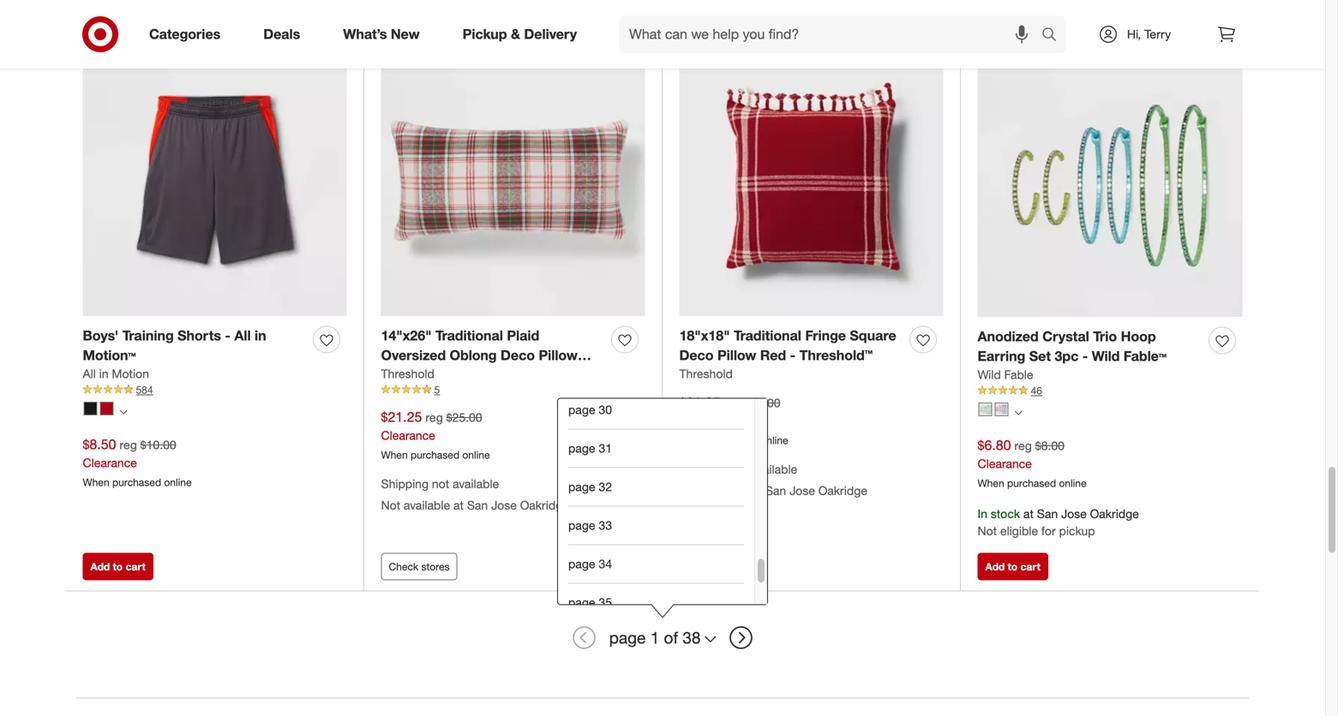 Task type: vqa. For each thing, say whether or not it's contained in the screenshot.
Navy Blue icon
no



Task type: locate. For each thing, give the bounding box(es) containing it.
not for ivory/red/green
[[432, 477, 449, 492]]

san
[[765, 483, 786, 498], [467, 498, 488, 513], [1037, 507, 1058, 522]]

clearance down '5'
[[381, 428, 435, 443]]

1 horizontal spatial not
[[679, 483, 699, 498]]

deco
[[501, 347, 535, 364], [679, 347, 714, 364]]

2 threshold link from the left
[[679, 366, 733, 383]]

30
[[599, 403, 612, 418]]

when
[[679, 434, 706, 447], [381, 449, 408, 461], [83, 476, 109, 489], [978, 477, 1004, 490]]

14"x26" traditional plaid oversized oblong deco pillow ivory/red/green - threshold™ image
[[381, 52, 645, 316], [381, 52, 645, 316]]

search
[[1034, 27, 1075, 44]]

584 link
[[83, 383, 347, 398]]

reg right $8.50
[[120, 438, 137, 453]]

1 horizontal spatial pillow
[[717, 347, 756, 364]]

page for page 30
[[568, 403, 595, 418]]

add to cart
[[90, 4, 146, 17], [687, 4, 742, 17], [985, 4, 1040, 17], [90, 561, 146, 574], [985, 561, 1040, 574]]

- right red at the right
[[790, 347, 796, 364]]

training
[[122, 328, 174, 344]]

online inside $6.80 reg $8.00 clearance when purchased online
[[1059, 477, 1086, 490]]

1 horizontal spatial $25.00
[[745, 395, 781, 410]]

0 horizontal spatial not
[[432, 477, 449, 492]]

shipping down when purchased online at the bottom right of the page
[[679, 462, 727, 477]]

0 horizontal spatial san
[[467, 498, 488, 513]]

1 horizontal spatial threshold™
[[799, 347, 873, 364]]

1 vertical spatial all
[[83, 366, 96, 381]]

0 horizontal spatial threshold link
[[381, 366, 434, 383]]

2 horizontal spatial oakridge
[[1090, 507, 1139, 522]]

traditional for pillow
[[734, 328, 801, 344]]

page left 32
[[568, 480, 595, 495]]

2 horizontal spatial at
[[1023, 507, 1034, 522]]

18"x18" traditional fringe square deco pillow red - threshold™ image
[[679, 52, 943, 316], [679, 52, 943, 316]]

0 horizontal spatial not
[[381, 498, 400, 513]]

all right shorts
[[234, 328, 251, 344]]

clearance down $8.50
[[83, 455, 137, 470]]

traditional inside 18"x18" traditional fringe square deco pillow red - threshold™
[[734, 328, 801, 344]]

wild fable link
[[978, 366, 1033, 383]]

$8.50 reg $10.00 clearance when purchased online
[[83, 436, 192, 489]]

threshold link for 14"x26" traditional plaid oversized oblong deco pillow ivory/red/green - threshold™
[[381, 366, 434, 383]]

32
[[599, 480, 612, 495]]

not down in
[[978, 524, 997, 539]]

0 horizontal spatial pillow
[[539, 347, 578, 364]]

threshold up $21.25 reg $25.00
[[679, 366, 733, 381]]

1 threshold link from the left
[[381, 366, 434, 383]]

plaid
[[507, 328, 539, 344]]

shipping down the "$21.25 reg $25.00 clearance when purchased online" at left bottom
[[381, 477, 429, 492]]

in
[[255, 328, 266, 344], [99, 366, 108, 381]]

reg inside the "$21.25 reg $25.00 clearance when purchased online"
[[425, 410, 443, 425]]

oakridge
[[818, 483, 867, 498], [520, 498, 569, 513], [1090, 507, 1139, 522]]

in down the motion™
[[99, 366, 108, 381]]

0 vertical spatial in
[[255, 328, 266, 344]]

san inside the 'in stock at  san jose oakridge not eligible for pickup'
[[1037, 507, 1058, 522]]

0 horizontal spatial at
[[453, 498, 464, 513]]

pillow left red at the right
[[717, 347, 756, 364]]

0 horizontal spatial shipping not available not available at san jose oakridge
[[381, 477, 569, 513]]

all down the motion™
[[83, 366, 96, 381]]

$25.00 down 'ivory/red/green' at the bottom left of page
[[446, 410, 482, 425]]

0 horizontal spatial $25.00
[[446, 410, 482, 425]]

- inside boys' training shorts - all in motion™
[[225, 328, 231, 344]]

2 pillow from the left
[[717, 347, 756, 364]]

not down the "$21.25 reg $25.00 clearance when purchased online" at left bottom
[[432, 477, 449, 492]]

1 threshold from the left
[[381, 366, 434, 381]]

wild fable
[[978, 367, 1033, 382]]

red
[[760, 347, 786, 364]]

1 deco from the left
[[501, 347, 535, 364]]

$21.25 up when purchased online at the bottom right of the page
[[679, 394, 720, 411]]

reg
[[724, 395, 741, 410], [425, 410, 443, 425], [120, 438, 137, 453], [1014, 438, 1032, 453]]

0 horizontal spatial wild
[[978, 367, 1001, 382]]

- right 3pc
[[1082, 348, 1088, 365]]

purchased inside $8.50 reg $10.00 clearance when purchased online
[[112, 476, 161, 489]]

0 vertical spatial threshold™
[[799, 347, 873, 364]]

46
[[1031, 384, 1042, 397]]

0 horizontal spatial deco
[[501, 347, 535, 364]]

san down the "$21.25 reg $25.00 clearance when purchased online" at left bottom
[[467, 498, 488, 513]]

2 horizontal spatial clearance
[[978, 456, 1032, 471]]

all
[[234, 328, 251, 344], [83, 366, 96, 381]]

page 1 of 38
[[609, 628, 701, 648]]

shipping not available not available at san jose oakridge for ivory/red/green
[[381, 477, 569, 513]]

black image
[[84, 402, 97, 416]]

at up check stores button
[[453, 498, 464, 513]]

0 horizontal spatial threshold™
[[502, 367, 575, 384]]

not up the check at the bottom left
[[381, 498, 400, 513]]

$25.00 for $21.25 reg $25.00
[[745, 395, 781, 410]]

online down 5 link
[[462, 449, 490, 461]]

31
[[599, 441, 612, 456]]

0 horizontal spatial in
[[99, 366, 108, 381]]

0 horizontal spatial shipping
[[381, 477, 429, 492]]

reg inside $8.50 reg $10.00 clearance when purchased online
[[120, 438, 137, 453]]

of
[[664, 628, 678, 648]]

$21.25 reg $25.00 clearance when purchased online
[[381, 409, 490, 461]]

reg left the "$8.00"
[[1014, 438, 1032, 453]]

purchased
[[709, 434, 758, 447], [411, 449, 460, 461], [112, 476, 161, 489], [1007, 477, 1056, 490]]

clearance inside $6.80 reg $8.00 clearance when purchased online
[[978, 456, 1032, 471]]

all colors element right the pink/purple image
[[1014, 407, 1022, 417]]

boys' training shorts - all in motion™ link
[[83, 326, 306, 366]]

at for -
[[752, 483, 762, 498]]

clearance inside $8.50 reg $10.00 clearance when purchased online
[[83, 455, 137, 470]]

0 horizontal spatial oakridge
[[520, 498, 569, 513]]

1 horizontal spatial clearance
[[381, 428, 435, 443]]

traditional up the oblong
[[435, 328, 503, 344]]

18"x18"
[[679, 328, 730, 344]]

purchased down $21.25 reg $25.00
[[709, 434, 758, 447]]

page
[[568, 403, 595, 418], [568, 441, 595, 456], [568, 480, 595, 495], [568, 518, 595, 533], [568, 557, 595, 572], [568, 595, 595, 610], [609, 628, 646, 648]]

0 horizontal spatial clearance
[[83, 455, 137, 470]]

clearance for $6.80
[[978, 456, 1032, 471]]

page 35 link
[[568, 583, 744, 622]]

boys' training shorts - all in motion™ image
[[83, 52, 347, 316], [83, 52, 347, 316]]

1 horizontal spatial all
[[234, 328, 251, 344]]

1 vertical spatial in
[[99, 366, 108, 381]]

1 horizontal spatial san
[[765, 483, 786, 498]]

jose
[[790, 483, 815, 498], [491, 498, 517, 513], [1061, 507, 1087, 522]]

pickup
[[1059, 524, 1095, 539]]

wild down earring
[[978, 367, 1001, 382]]

threshold for 14"x26" traditional plaid oversized oblong deco pillow ivory/red/green - threshold™
[[381, 366, 434, 381]]

deco inside 14"x26" traditional plaid oversized oblong deco pillow ivory/red/green - threshold™
[[501, 347, 535, 364]]

purchased down $10.00
[[112, 476, 161, 489]]

online up the 'in stock at  san jose oakridge not eligible for pickup'
[[1059, 477, 1086, 490]]

when inside $8.50 reg $10.00 clearance when purchased online
[[83, 476, 109, 489]]

reg inside $21.25 reg $25.00
[[724, 395, 741, 410]]

anodized crystal trio hoop earring set 3pc - wild fable™ image
[[978, 52, 1242, 317], [978, 52, 1242, 317]]

all colors element right 'red' image on the bottom left of the page
[[120, 406, 127, 416]]

hi,
[[1127, 27, 1141, 42]]

wild down trio
[[1092, 348, 1120, 365]]

threshold™ down plaid
[[502, 367, 575, 384]]

14"x26"
[[381, 328, 432, 344]]

$8.50
[[83, 436, 116, 453]]

2 threshold from the left
[[679, 366, 733, 381]]

1 horizontal spatial oakridge
[[818, 483, 867, 498]]

46 link
[[978, 383, 1242, 399]]

clearance down $6.80
[[978, 456, 1032, 471]]

584
[[136, 383, 153, 396]]

boys' training shorts - all in motion™
[[83, 328, 266, 364]]

1 horizontal spatial not
[[730, 462, 748, 477]]

2 horizontal spatial jose
[[1061, 507, 1087, 522]]

0 horizontal spatial $21.25
[[381, 409, 422, 426]]

deco down plaid
[[501, 347, 535, 364]]

$21.25 down 'ivory/red/green' at the bottom left of page
[[381, 409, 422, 426]]

1 traditional from the left
[[435, 328, 503, 344]]

$21.25 inside the "$21.25 reg $25.00 clearance when purchased online"
[[381, 409, 422, 426]]

not inside the 'in stock at  san jose oakridge not eligible for pickup'
[[978, 524, 997, 539]]

&
[[511, 26, 520, 42]]

online for anodized crystal trio hoop earring set 3pc - wild fable™
[[1059, 477, 1086, 490]]

1 horizontal spatial shipping not available not available at san jose oakridge
[[679, 462, 867, 498]]

traditional up red at the right
[[734, 328, 801, 344]]

online down $10.00
[[164, 476, 192, 489]]

threshold down oversized
[[381, 366, 434, 381]]

page for page 31
[[568, 441, 595, 456]]

threshold link up $21.25 reg $25.00
[[679, 366, 733, 383]]

1 vertical spatial wild
[[978, 367, 1001, 382]]

delivery
[[524, 26, 577, 42]]

new
[[391, 26, 420, 42]]

shipping not available not available at san jose oakridge down when purchased online at the bottom right of the page
[[679, 462, 867, 498]]

at up eligible at the bottom right of the page
[[1023, 507, 1034, 522]]

when inside $6.80 reg $8.00 clearance when purchased online
[[978, 477, 1004, 490]]

1 horizontal spatial wild
[[1092, 348, 1120, 365]]

check
[[389, 561, 418, 574]]

reg for boys' training shorts - all in motion™
[[120, 438, 137, 453]]

reg inside $6.80 reg $8.00 clearance when purchased online
[[1014, 438, 1032, 453]]

1 horizontal spatial traditional
[[734, 328, 801, 344]]

1 horizontal spatial shipping
[[679, 462, 727, 477]]

shipping for 14"x26" traditional plaid oversized oblong deco pillow ivory/red/green - threshold™
[[381, 477, 429, 492]]

0 horizontal spatial jose
[[491, 498, 517, 513]]

all colors element for $8.50
[[120, 406, 127, 416]]

1 pillow from the left
[[539, 347, 578, 364]]

san up "for"
[[1037, 507, 1058, 522]]

$25.00
[[745, 395, 781, 410], [446, 410, 482, 425]]

page left the 31
[[568, 441, 595, 456]]

page 35
[[568, 595, 612, 610]]

- right shorts
[[225, 328, 231, 344]]

1 horizontal spatial $21.25
[[679, 394, 720, 411]]

not for -
[[730, 462, 748, 477]]

boys'
[[83, 328, 119, 344]]

when for boys' training shorts - all in motion™
[[83, 476, 109, 489]]

motion™
[[83, 347, 136, 364]]

not for 14"x26" traditional plaid oversized oblong deco pillow ivory/red/green - threshold™
[[381, 498, 400, 513]]

threshold for 18"x18" traditional fringe square deco pillow red - threshold™
[[679, 366, 733, 381]]

$25.00 for $21.25 reg $25.00 clearance when purchased online
[[446, 410, 482, 425]]

0 horizontal spatial threshold
[[381, 366, 434, 381]]

1 horizontal spatial threshold link
[[679, 366, 733, 383]]

online inside $8.50 reg $10.00 clearance when purchased online
[[164, 476, 192, 489]]

purchased inside the "$21.25 reg $25.00 clearance when purchased online"
[[411, 449, 460, 461]]

0 horizontal spatial traditional
[[435, 328, 503, 344]]

trio
[[1093, 328, 1117, 345]]

$21.25 for $21.25 reg $25.00
[[679, 394, 720, 411]]

$6.80
[[978, 437, 1011, 454]]

all colors element for $6.80
[[1014, 407, 1022, 417]]

page left 30
[[568, 403, 595, 418]]

page for page 1 of 38
[[609, 628, 646, 648]]

1 horizontal spatial all colors element
[[1014, 407, 1022, 417]]

page for page 34
[[568, 557, 595, 572]]

0 vertical spatial all
[[234, 328, 251, 344]]

purchased for 14"x26" traditional plaid oversized oblong deco pillow ivory/red/green - threshold™
[[411, 449, 460, 461]]

not for 18"x18" traditional fringe square deco pillow red - threshold™
[[679, 483, 699, 498]]

1 horizontal spatial deco
[[679, 347, 714, 364]]

1 vertical spatial threshold™
[[502, 367, 575, 384]]

1 horizontal spatial in
[[255, 328, 266, 344]]

2 horizontal spatial not
[[978, 524, 997, 539]]

page left 1
[[609, 628, 646, 648]]

pillow inside 18"x18" traditional fringe square deco pillow red - threshold™
[[717, 347, 756, 364]]

$25.00 up when purchased online at the bottom right of the page
[[745, 395, 781, 410]]

page 32 link
[[568, 468, 744, 506]]

$21.25
[[679, 394, 720, 411], [381, 409, 422, 426]]

shipping not available not available at san jose oakridge down the "$21.25 reg $25.00 clearance when purchased online" at left bottom
[[381, 477, 569, 513]]

online for boys' training shorts - all in motion™
[[164, 476, 192, 489]]

not up page 33 link
[[679, 483, 699, 498]]

page 33 link
[[568, 506, 744, 545]]

to
[[113, 4, 123, 17], [709, 4, 719, 17], [1008, 4, 1018, 17], [113, 561, 123, 574], [1008, 561, 1018, 574]]

in right shorts
[[255, 328, 266, 344]]

terry
[[1144, 27, 1171, 42]]

clearance inside the "$21.25 reg $25.00 clearance when purchased online"
[[381, 428, 435, 443]]

not down when purchased online at the bottom right of the page
[[730, 462, 748, 477]]

$6.80 reg $8.00 clearance when purchased online
[[978, 437, 1086, 490]]

page 30 link
[[568, 391, 744, 429]]

page inside dropdown button
[[609, 628, 646, 648]]

purchased down '5'
[[411, 449, 460, 461]]

5 link
[[381, 383, 645, 398]]

2 deco from the left
[[679, 347, 714, 364]]

pickup & delivery link
[[448, 15, 598, 53]]

online inside the "$21.25 reg $25.00 clearance when purchased online"
[[462, 449, 490, 461]]

threshold™
[[799, 347, 873, 364], [502, 367, 575, 384]]

1 horizontal spatial threshold
[[679, 366, 733, 381]]

page for page 32
[[568, 480, 595, 495]]

online for 14"x26" traditional plaid oversized oblong deco pillow ivory/red/green - threshold™
[[462, 449, 490, 461]]

0 vertical spatial wild
[[1092, 348, 1120, 365]]

- inside 14"x26" traditional plaid oversized oblong deco pillow ivory/red/green - threshold™
[[493, 367, 498, 384]]

purchased inside $6.80 reg $8.00 clearance when purchased online
[[1007, 477, 1056, 490]]

shipping not available not available at san jose oakridge
[[679, 462, 867, 498], [381, 477, 569, 513]]

$21.25 for $21.25 reg $25.00 clearance when purchased online
[[381, 409, 422, 426]]

reg down '5'
[[425, 410, 443, 425]]

deco down 18"x18"
[[679, 347, 714, 364]]

anodized crystal trio hoop earring set 3pc - wild fable™ link
[[978, 327, 1202, 366]]

1 horizontal spatial at
[[752, 483, 762, 498]]

all colors element
[[120, 406, 127, 416], [1014, 407, 1022, 417]]

clearance
[[381, 428, 435, 443], [83, 455, 137, 470], [978, 456, 1032, 471]]

clearance for $8.50
[[83, 455, 137, 470]]

threshold
[[381, 366, 434, 381], [679, 366, 733, 381]]

0 horizontal spatial all colors element
[[120, 406, 127, 416]]

2 traditional from the left
[[734, 328, 801, 344]]

traditional inside 14"x26" traditional plaid oversized oblong deco pillow ivory/red/green - threshold™
[[435, 328, 503, 344]]

page left 34 at the bottom of the page
[[568, 557, 595, 572]]

san down when purchased online at the bottom right of the page
[[765, 483, 786, 498]]

shipping
[[679, 462, 727, 477], [381, 477, 429, 492]]

$25.00 inside $21.25 reg $25.00
[[745, 395, 781, 410]]

$8.00
[[1035, 438, 1064, 453]]

at down when purchased online at the bottom right of the page
[[752, 483, 762, 498]]

not
[[679, 483, 699, 498], [381, 498, 400, 513], [978, 524, 997, 539]]

- inside anodized crystal trio hoop earring set 3pc - wild fable™
[[1082, 348, 1088, 365]]

when inside the "$21.25 reg $25.00 clearance when purchased online"
[[381, 449, 408, 461]]

- down the oblong
[[493, 367, 498, 384]]

wild
[[1092, 348, 1120, 365], [978, 367, 1001, 382]]

shipping for 18"x18" traditional fringe square deco pillow red - threshold™
[[679, 462, 727, 477]]

page left 35
[[568, 595, 595, 610]]

jose for -
[[491, 498, 517, 513]]

1 horizontal spatial jose
[[790, 483, 815, 498]]

purchased up stock
[[1007, 477, 1056, 490]]

$25.00 inside the "$21.25 reg $25.00 clearance when purchased online"
[[446, 410, 482, 425]]

page left 33
[[568, 518, 595, 533]]

pillow down plaid
[[539, 347, 578, 364]]

2 horizontal spatial san
[[1037, 507, 1058, 522]]

online down $21.25 reg $25.00
[[761, 434, 788, 447]]

reg up when purchased online at the bottom right of the page
[[724, 395, 741, 410]]

page for page 35
[[568, 595, 595, 610]]

what's
[[343, 26, 387, 42]]

page 34 link
[[568, 545, 744, 583]]

threshold™ down fringe
[[799, 347, 873, 364]]

threshold link down oversized
[[381, 366, 434, 383]]



Task type: describe. For each thing, give the bounding box(es) containing it.
crystal
[[1042, 328, 1089, 345]]

pillow inside 14"x26" traditional plaid oversized oblong deco pillow ivory/red/green - threshold™
[[539, 347, 578, 364]]

eligible
[[1000, 524, 1038, 539]]

purchased for boys' training shorts - all in motion™
[[112, 476, 161, 489]]

0 horizontal spatial all
[[83, 366, 96, 381]]

earring
[[978, 348, 1025, 365]]

wild inside anodized crystal trio hoop earring set 3pc - wild fable™
[[1092, 348, 1120, 365]]

fringe
[[805, 328, 846, 344]]

reg for 14"x26" traditional plaid oversized oblong deco pillow ivory/red/green - threshold™
[[425, 410, 443, 425]]

purchased for anodized crystal trio hoop earring set 3pc - wild fable™
[[1007, 477, 1056, 490]]

pink/purple image
[[995, 403, 1008, 417]]

all colors image
[[120, 408, 127, 416]]

oakridge for threshold™
[[818, 483, 867, 498]]

34
[[599, 557, 612, 572]]

stores
[[421, 561, 450, 574]]

jose for threshold™
[[790, 483, 815, 498]]

deco inside 18"x18" traditional fringe square deco pillow red - threshold™
[[679, 347, 714, 364]]

motion
[[112, 366, 149, 381]]

page 31 link
[[568, 429, 744, 468]]

anodized
[[978, 328, 1039, 345]]

search button
[[1034, 15, 1075, 57]]

page 32
[[568, 480, 612, 495]]

5
[[434, 383, 440, 396]]

$21.25 reg $25.00
[[679, 394, 781, 411]]

in stock at  san jose oakridge not eligible for pickup
[[978, 507, 1139, 539]]

what's new link
[[329, 15, 441, 53]]

$10.00
[[140, 438, 176, 453]]

what's new
[[343, 26, 420, 42]]

oblong
[[450, 347, 497, 364]]

oakridge inside the 'in stock at  san jose oakridge not eligible for pickup'
[[1090, 507, 1139, 522]]

14"x26" traditional plaid oversized oblong deco pillow ivory/red/green - threshold™
[[381, 328, 578, 384]]

18"x18" traditional fringe square deco pillow red - threshold™
[[679, 328, 896, 364]]

shorts
[[178, 328, 221, 344]]

in
[[978, 507, 987, 522]]

page 1 of 38 button
[[601, 619, 724, 657]]

fable™
[[1124, 348, 1167, 365]]

page 34
[[568, 557, 612, 572]]

page 33
[[568, 518, 612, 533]]

clearance for $21.25
[[381, 428, 435, 443]]

page 31
[[568, 441, 612, 456]]

anodized crystal trio hoop earring set 3pc - wild fable™
[[978, 328, 1167, 365]]

deals link
[[249, 15, 322, 53]]

18"x18" traditional fringe square deco pillow red - threshold™ link
[[679, 326, 903, 366]]

all colors image
[[1014, 409, 1022, 417]]

in inside boys' training shorts - all in motion™
[[255, 328, 266, 344]]

page for page 33
[[568, 518, 595, 533]]

threshold™ inside 18"x18" traditional fringe square deco pillow red - threshold™
[[799, 347, 873, 364]]

check stores
[[389, 561, 450, 574]]

page 30
[[568, 403, 612, 418]]

san for -
[[765, 483, 786, 498]]

33
[[599, 518, 612, 533]]

blue/green image
[[978, 403, 992, 417]]

when for 14"x26" traditional plaid oversized oblong deco pillow ivory/red/green - threshold™
[[381, 449, 408, 461]]

35
[[599, 595, 612, 610]]

red image
[[100, 402, 114, 416]]

hi, terry
[[1127, 27, 1171, 42]]

when purchased online
[[679, 434, 788, 447]]

all in motion
[[83, 366, 149, 381]]

oversized
[[381, 347, 446, 364]]

ivory/red/green
[[381, 367, 489, 384]]

when for anodized crystal trio hoop earring set 3pc - wild fable™
[[978, 477, 1004, 490]]

deals
[[263, 26, 300, 42]]

3pc
[[1055, 348, 1079, 365]]

set
[[1029, 348, 1051, 365]]

fable
[[1004, 367, 1033, 382]]

all inside boys' training shorts - all in motion™
[[234, 328, 251, 344]]

threshold™ inside 14"x26" traditional plaid oversized oblong deco pillow ivory/red/green - threshold™
[[502, 367, 575, 384]]

hoop
[[1121, 328, 1156, 345]]

jose inside the 'in stock at  san jose oakridge not eligible for pickup'
[[1061, 507, 1087, 522]]

all in motion link
[[83, 366, 149, 383]]

reg for anodized crystal trio hoop earring set 3pc - wild fable™
[[1014, 438, 1032, 453]]

pickup
[[463, 26, 507, 42]]

categories link
[[135, 15, 242, 53]]

check stores button
[[381, 553, 457, 581]]

for
[[1041, 524, 1056, 539]]

traditional for deco
[[435, 328, 503, 344]]

stock
[[991, 507, 1020, 522]]

threshold link for 18"x18" traditional fringe square deco pillow red - threshold™
[[679, 366, 733, 383]]

at inside the 'in stock at  san jose oakridge not eligible for pickup'
[[1023, 507, 1034, 522]]

38
[[683, 628, 701, 648]]

What can we help you find? suggestions appear below search field
[[619, 15, 1046, 53]]

at for ivory/red/green
[[453, 498, 464, 513]]

- inside 18"x18" traditional fringe square deco pillow red - threshold™
[[790, 347, 796, 364]]

categories
[[149, 26, 220, 42]]

square
[[850, 328, 896, 344]]

pickup & delivery
[[463, 26, 577, 42]]

1
[[650, 628, 659, 648]]

san for ivory/red/green
[[467, 498, 488, 513]]

14"x26" traditional plaid oversized oblong deco pillow ivory/red/green - threshold™ link
[[381, 326, 605, 384]]

oakridge for -
[[520, 498, 569, 513]]

shipping not available not available at san jose oakridge for -
[[679, 462, 867, 498]]



